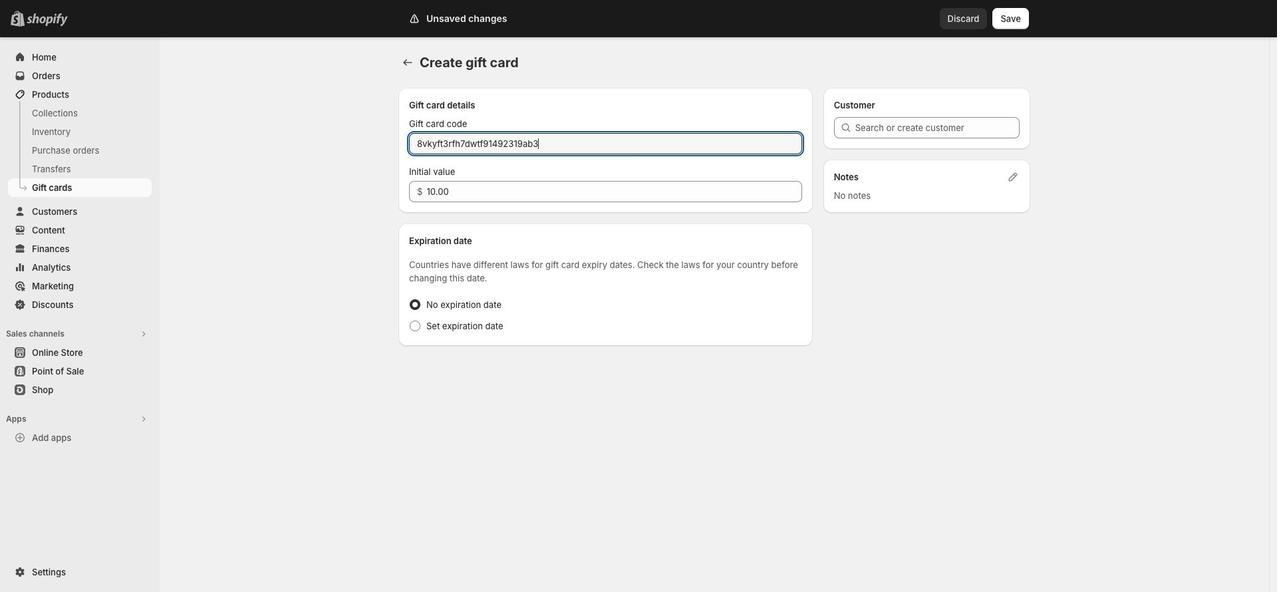 Task type: vqa. For each thing, say whether or not it's contained in the screenshot.
 Text Box
yes



Task type: describe. For each thing, give the bounding box(es) containing it.
Search or create customer text field
[[856, 117, 1020, 138]]

shopify image
[[29, 13, 71, 27]]



Task type: locate. For each thing, give the bounding box(es) containing it.
None text field
[[409, 133, 802, 154]]

  text field
[[427, 181, 802, 202]]



